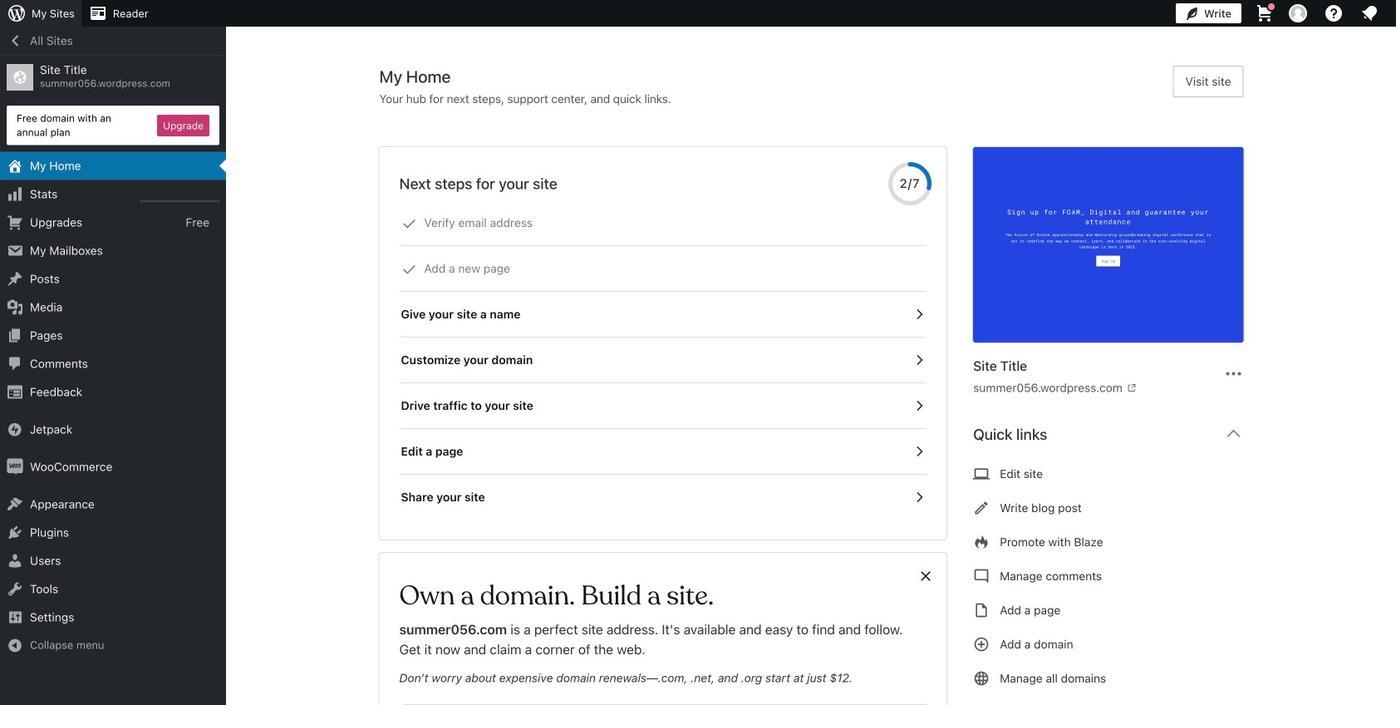 Task type: vqa. For each thing, say whether or not it's contained in the screenshot.
Open Search IMAGE
no



Task type: locate. For each thing, give the bounding box(es) containing it.
0 vertical spatial task enabled image
[[912, 398, 927, 413]]

1 vertical spatial task enabled image
[[912, 444, 927, 459]]

highest hourly views 0 image
[[141, 191, 220, 202]]

my profile image
[[1290, 4, 1308, 22]]

more options for site site title image
[[1224, 364, 1244, 384]]

1 vertical spatial img image
[[7, 459, 23, 475]]

3 task enabled image from the top
[[912, 490, 927, 505]]

task enabled image
[[912, 307, 927, 322], [912, 353, 927, 368]]

img image
[[7, 421, 23, 438], [7, 459, 23, 475]]

manage your notifications image
[[1360, 3, 1380, 23]]

1 task enabled image from the top
[[912, 307, 927, 322]]

main content
[[380, 66, 1258, 705]]

0 vertical spatial task enabled image
[[912, 307, 927, 322]]

1 vertical spatial task enabled image
[[912, 353, 927, 368]]

list item
[[1389, 85, 1397, 163], [1389, 163, 1397, 241], [1389, 241, 1397, 302]]

0 vertical spatial img image
[[7, 421, 23, 438]]

laptop image
[[974, 464, 990, 484]]

2 vertical spatial task enabled image
[[912, 490, 927, 505]]

1 img image from the top
[[7, 421, 23, 438]]

progress bar
[[889, 162, 932, 205]]

task complete image
[[402, 262, 417, 277]]

task enabled image
[[912, 398, 927, 413], [912, 444, 927, 459], [912, 490, 927, 505]]



Task type: describe. For each thing, give the bounding box(es) containing it.
1 task enabled image from the top
[[912, 398, 927, 413]]

2 img image from the top
[[7, 459, 23, 475]]

mode_comment image
[[974, 566, 990, 586]]

1 list item from the top
[[1389, 85, 1397, 163]]

dismiss domain name promotion image
[[919, 566, 934, 586]]

2 task enabled image from the top
[[912, 444, 927, 459]]

help image
[[1325, 3, 1344, 23]]

insert_drive_file image
[[974, 600, 990, 620]]

launchpad checklist element
[[400, 200, 927, 520]]

2 task enabled image from the top
[[912, 353, 927, 368]]

edit image
[[974, 498, 990, 518]]

2 list item from the top
[[1389, 163, 1397, 241]]

3 list item from the top
[[1389, 241, 1397, 302]]

my shopping cart image
[[1256, 3, 1275, 23]]



